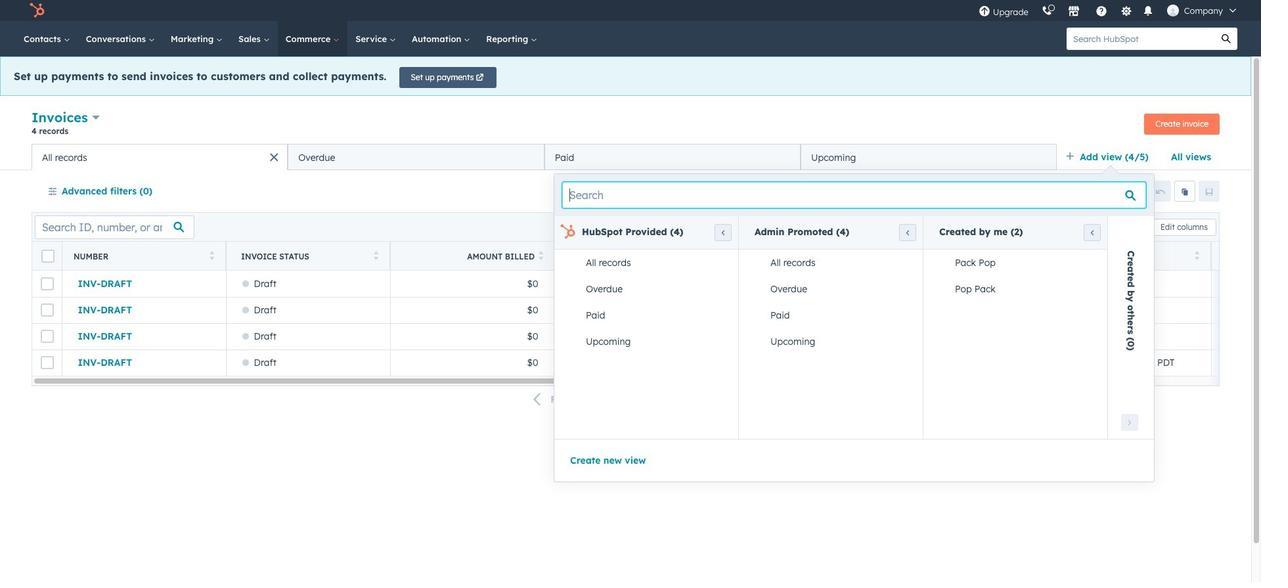Task type: describe. For each thing, give the bounding box(es) containing it.
4 press to sort. element from the left
[[1195, 251, 1200, 262]]

Search search field
[[563, 182, 1147, 208]]

2 press to sort. image from the left
[[1195, 251, 1200, 260]]

marketplaces image
[[1068, 6, 1080, 18]]

1 press to sort. image from the left
[[539, 251, 544, 260]]

2 press to sort. image from the left
[[374, 251, 379, 260]]

1 column header from the left
[[719, 242, 884, 271]]

jacob simon image
[[1168, 5, 1180, 16]]

2 press to sort. element from the left
[[374, 251, 379, 262]]

3 press to sort. element from the left
[[539, 251, 544, 262]]

2 column header from the left
[[883, 242, 1048, 271]]



Task type: vqa. For each thing, say whether or not it's contained in the screenshot.
2nd Press to sort. image from left
yes



Task type: locate. For each thing, give the bounding box(es) containing it.
Search HubSpot search field
[[1067, 28, 1216, 50]]

1 horizontal spatial press to sort. image
[[1195, 251, 1200, 260]]

0 horizontal spatial press to sort. image
[[539, 251, 544, 260]]

press to sort. element
[[209, 251, 214, 262], [374, 251, 379, 262], [539, 251, 544, 262], [1195, 251, 1200, 262]]

1 press to sort. element from the left
[[209, 251, 214, 262]]

press to sort. image
[[539, 251, 544, 260], [1195, 251, 1200, 260]]

Search ID, number, or amount billed search field
[[35, 215, 195, 239]]

column header
[[719, 242, 884, 271], [883, 242, 1048, 271]]

banner
[[32, 108, 1220, 144]]

press to sort. image
[[209, 251, 214, 260], [374, 251, 379, 260]]

1 horizontal spatial press to sort. image
[[374, 251, 379, 260]]

menu
[[972, 0, 1246, 21]]

1 press to sort. image from the left
[[209, 251, 214, 260]]

0 horizontal spatial press to sort. image
[[209, 251, 214, 260]]



